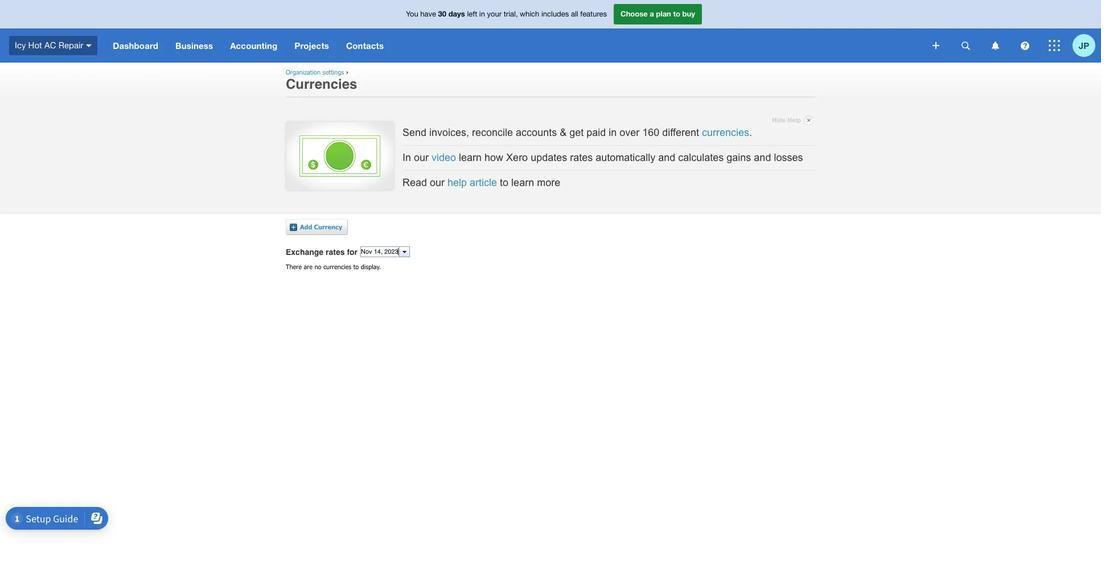 Task type: vqa. For each thing, say whether or not it's contained in the screenshot.


Task type: describe. For each thing, give the bounding box(es) containing it.
different
[[663, 127, 700, 138]]

1 vertical spatial currencies
[[324, 263, 352, 270]]

jp button
[[1073, 28, 1102, 63]]

display.
[[361, 263, 381, 270]]

projects button
[[286, 28, 338, 63]]

currency
[[314, 223, 342, 231]]

all
[[571, 10, 579, 18]]

read
[[403, 177, 427, 189]]

1 vertical spatial in
[[609, 127, 617, 138]]

&
[[560, 127, 567, 138]]

organization settings › currencies
[[286, 68, 357, 92]]

1 and from the left
[[659, 152, 676, 163]]

have
[[421, 10, 436, 18]]

for
[[347, 248, 358, 257]]

currencies
[[286, 77, 357, 92]]

calculates
[[679, 152, 724, 163]]

plan
[[656, 9, 672, 18]]

more
[[537, 177, 561, 189]]

icy hot ac repair button
[[0, 28, 104, 63]]

xero
[[506, 152, 528, 163]]

add currency
[[300, 223, 342, 231]]

hide help link
[[773, 113, 814, 127]]

hide help
[[773, 117, 801, 124]]

svg image inside icy hot ac repair popup button
[[86, 44, 92, 47]]

icy
[[15, 40, 26, 50]]

0 horizontal spatial svg image
[[992, 41, 999, 50]]

gains
[[727, 152, 752, 163]]

organization settings link
[[286, 68, 344, 76]]

to for read our help article to learn more
[[500, 177, 509, 189]]

business
[[175, 40, 213, 51]]

invoices,
[[430, 127, 469, 138]]

send invoices, reconcile accounts & get paid in over 160 different currencies .
[[403, 127, 753, 138]]

in our video learn how xero updates rates automatically and calculates gains and losses
[[403, 152, 803, 163]]

repair
[[58, 40, 83, 50]]

paid
[[587, 127, 606, 138]]

no
[[315, 263, 322, 270]]

which
[[520, 10, 540, 18]]

left
[[467, 10, 477, 18]]

organization
[[286, 68, 321, 76]]

business button
[[167, 28, 222, 63]]

are
[[304, 263, 313, 270]]

our for in
[[414, 152, 429, 163]]

2 horizontal spatial svg image
[[1049, 40, 1061, 51]]

icy hot ac repair
[[15, 40, 83, 50]]

reconcile
[[472, 127, 513, 138]]

2 horizontal spatial svg image
[[962, 41, 970, 50]]

to for there are no currencies to display.
[[354, 263, 359, 270]]

in
[[403, 152, 411, 163]]

send
[[403, 127, 427, 138]]

choose a plan to buy
[[621, 9, 696, 18]]

a
[[650, 9, 654, 18]]

160
[[643, 127, 660, 138]]

trial,
[[504, 10, 518, 18]]

help
[[788, 117, 801, 124]]

choose
[[621, 9, 648, 18]]

1 horizontal spatial svg image
[[933, 42, 940, 49]]

to inside banner
[[674, 9, 681, 18]]

30
[[438, 9, 447, 18]]

2 and from the left
[[754, 152, 772, 163]]

hide
[[773, 117, 786, 124]]



Task type: locate. For each thing, give the bounding box(es) containing it.
to
[[674, 9, 681, 18], [500, 177, 509, 189], [354, 263, 359, 270]]

settings
[[323, 68, 344, 76]]

you have 30 days left in your trial, which includes all features
[[406, 9, 607, 18]]

1 horizontal spatial rates
[[570, 152, 593, 163]]

ac
[[44, 40, 56, 50]]

accounting button
[[222, 28, 286, 63]]

includes
[[542, 10, 569, 18]]

to left the "buy"
[[674, 9, 681, 18]]

rates
[[570, 152, 593, 163], [326, 248, 345, 257]]

1 horizontal spatial currencies
[[702, 127, 750, 138]]

and down different
[[659, 152, 676, 163]]

banner containing jp
[[0, 0, 1102, 63]]

svg image
[[962, 41, 970, 50], [933, 42, 940, 49], [86, 44, 92, 47]]

0 horizontal spatial to
[[354, 263, 359, 270]]

dashboard
[[113, 40, 158, 51]]

video
[[432, 152, 456, 163]]

1 horizontal spatial and
[[754, 152, 772, 163]]

in
[[480, 10, 485, 18], [609, 127, 617, 138]]

currencies
[[702, 127, 750, 138], [324, 263, 352, 270]]

to left display.
[[354, 263, 359, 270]]

hot
[[28, 40, 42, 50]]

article
[[470, 177, 497, 189]]

there are no currencies to display.
[[286, 263, 381, 270]]

contacts
[[346, 40, 384, 51]]

our for read
[[430, 177, 445, 189]]

1 horizontal spatial our
[[430, 177, 445, 189]]

Exchange rates for text field
[[361, 247, 399, 257]]

exchange rates for
[[286, 248, 358, 257]]

add currency link
[[290, 219, 348, 235]]

1 vertical spatial rates
[[326, 248, 345, 257]]

0 horizontal spatial in
[[480, 10, 485, 18]]

currencies right no
[[324, 263, 352, 270]]

you
[[406, 10, 419, 18]]

1 vertical spatial to
[[500, 177, 509, 189]]

read our help article to learn more
[[403, 177, 561, 189]]

1 horizontal spatial to
[[500, 177, 509, 189]]

0 vertical spatial learn
[[459, 152, 482, 163]]

0 horizontal spatial rates
[[326, 248, 345, 257]]

how
[[485, 152, 504, 163]]

to right article
[[500, 177, 509, 189]]

1 horizontal spatial learn
[[512, 177, 534, 189]]

rates down send invoices, reconcile accounts & get paid in over 160 different currencies . on the top
[[570, 152, 593, 163]]

help
[[448, 177, 467, 189]]

dashboard link
[[104, 28, 167, 63]]

accounts
[[516, 127, 557, 138]]

projects
[[295, 40, 329, 51]]

banner
[[0, 0, 1102, 63]]

0 horizontal spatial svg image
[[86, 44, 92, 47]]

and right gains
[[754, 152, 772, 163]]

days
[[449, 9, 465, 18]]

in right left
[[480, 10, 485, 18]]

help article link
[[448, 177, 497, 189]]

contacts button
[[338, 28, 393, 63]]

video link
[[432, 152, 456, 163]]

updates
[[531, 152, 567, 163]]

learn left the how at the top of page
[[459, 152, 482, 163]]

2 vertical spatial to
[[354, 263, 359, 270]]

learn down xero
[[512, 177, 534, 189]]

›
[[346, 68, 349, 76]]

currencies up gains
[[702, 127, 750, 138]]

in inside you have 30 days left in your trial, which includes all features
[[480, 10, 485, 18]]

0 horizontal spatial our
[[414, 152, 429, 163]]

in right paid
[[609, 127, 617, 138]]

0 vertical spatial currencies
[[702, 127, 750, 138]]

accounting
[[230, 40, 278, 51]]

0 horizontal spatial currencies
[[324, 263, 352, 270]]

currencies link
[[702, 127, 750, 138]]

0 horizontal spatial and
[[659, 152, 676, 163]]

0 vertical spatial rates
[[570, 152, 593, 163]]

add
[[300, 223, 312, 231]]

0 vertical spatial to
[[674, 9, 681, 18]]

0 horizontal spatial learn
[[459, 152, 482, 163]]

1 vertical spatial our
[[430, 177, 445, 189]]

navigation containing dashboard
[[104, 28, 925, 63]]

learn
[[459, 152, 482, 163], [512, 177, 534, 189]]

our right in
[[414, 152, 429, 163]]

1 vertical spatial learn
[[512, 177, 534, 189]]

jp
[[1079, 40, 1090, 50]]

navigation
[[104, 28, 925, 63]]

2 horizontal spatial to
[[674, 9, 681, 18]]

exchange
[[286, 248, 324, 257]]

1 horizontal spatial in
[[609, 127, 617, 138]]

features
[[581, 10, 607, 18]]

0 vertical spatial our
[[414, 152, 429, 163]]

and
[[659, 152, 676, 163], [754, 152, 772, 163]]

rates up there are no currencies to display.
[[326, 248, 345, 257]]

there
[[286, 263, 302, 270]]

over
[[620, 127, 640, 138]]

automatically
[[596, 152, 656, 163]]

losses
[[774, 152, 803, 163]]

our
[[414, 152, 429, 163], [430, 177, 445, 189]]

0 vertical spatial in
[[480, 10, 485, 18]]

svg image
[[1049, 40, 1061, 51], [992, 41, 999, 50], [1021, 41, 1030, 50]]

your
[[487, 10, 502, 18]]

get
[[570, 127, 584, 138]]

1 horizontal spatial svg image
[[1021, 41, 1030, 50]]

.
[[750, 127, 753, 138]]

buy
[[683, 9, 696, 18]]

our left help
[[430, 177, 445, 189]]



